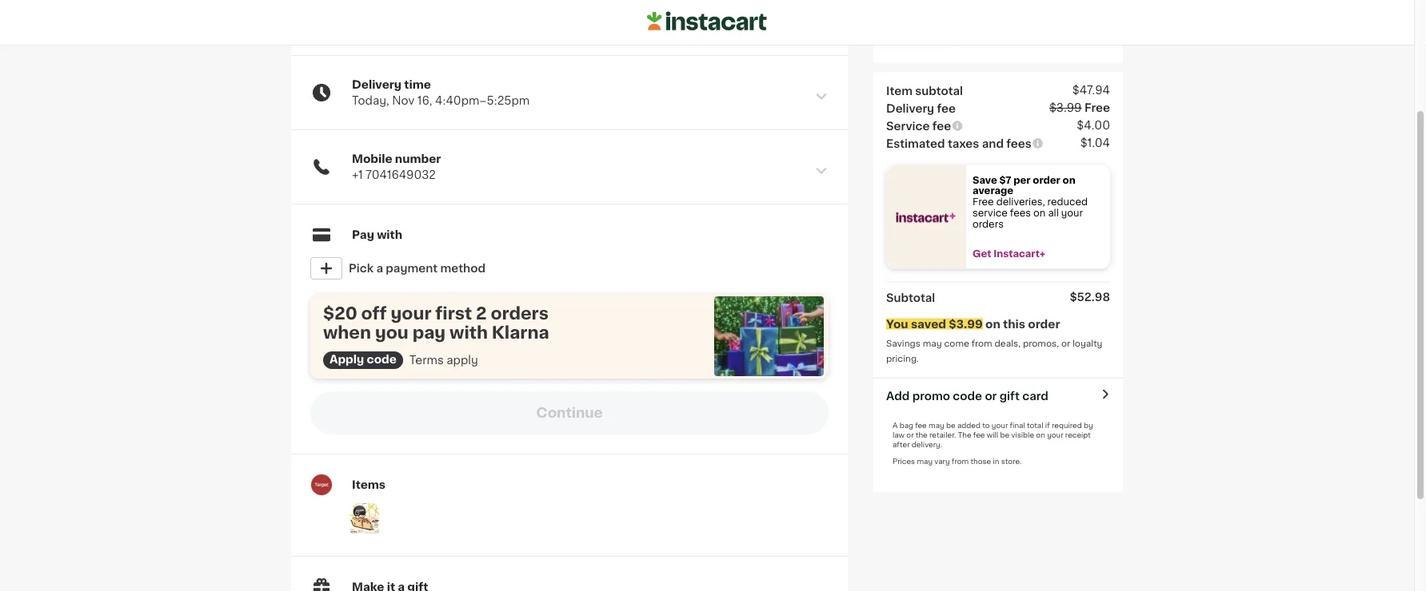 Task type: vqa. For each thing, say whether or not it's contained in the screenshot.
visible at right
yes



Task type: describe. For each thing, give the bounding box(es) containing it.
fee up estimated taxes and fees
[[933, 120, 951, 132]]

savings may come from deals, promos, or loyalty pricing.
[[886, 340, 1105, 363]]

you saved $3.99 on this order
[[886, 319, 1060, 330]]

service
[[973, 209, 1008, 218]]

those
[[971, 458, 991, 466]]

pay
[[352, 230, 374, 241]]

get
[[973, 250, 991, 259]]

subtotal
[[886, 292, 935, 304]]

add promo code or gift card
[[886, 391, 1048, 402]]

apply
[[330, 354, 364, 366]]

fee up the
[[915, 422, 927, 430]]

loyalty
[[1073, 340, 1103, 348]]

on up reduced
[[1063, 175, 1076, 185]]

after
[[893, 442, 910, 449]]

added
[[957, 422, 981, 430]]

4:40pm–5:25pm
[[435, 95, 530, 106]]

pricing.
[[886, 354, 919, 363]]

on left all
[[1034, 209, 1046, 218]]

items
[[352, 480, 386, 491]]

fee down to
[[973, 432, 985, 439]]

from for deals,
[[972, 340, 992, 348]]

a bag fee may be added to your final total if required by law or the retailer. the fee will be visible on your receipt after delivery.
[[893, 422, 1093, 449]]

pick a payment method button
[[310, 253, 829, 285]]

law
[[893, 432, 905, 439]]

$7
[[1000, 175, 1011, 185]]

required
[[1052, 422, 1082, 430]]

orders inside $20 off your first 2 orders when you pay with klarna
[[491, 305, 549, 322]]

+1
[[352, 170, 363, 181]]

0 horizontal spatial $3.99
[[949, 319, 983, 330]]

on inside a bag fee may be added to your final total if required by law or the retailer. the fee will be visible on your receipt after delivery.
[[1036, 432, 1045, 439]]

your down "if"
[[1047, 432, 1064, 439]]

1 horizontal spatial free
[[1085, 102, 1110, 113]]

card
[[1022, 391, 1048, 402]]

per
[[1014, 175, 1031, 185]]

delivery.
[[912, 442, 942, 449]]

free inside save $7 per order on average free deliveries, reduced service fees on all your orders
[[973, 198, 994, 207]]

today,
[[352, 95, 389, 106]]

promo
[[912, 391, 950, 402]]

get instacart+ button
[[966, 249, 1110, 260]]

method
[[440, 263, 485, 274]]

1 horizontal spatial $3.99
[[1049, 102, 1082, 113]]

by
[[1084, 422, 1093, 430]]

off
[[361, 305, 387, 322]]

your inside $20 off your first 2 orders when you pay with klarna
[[391, 305, 432, 322]]

your inside save $7 per order on average free deliveries, reduced service fees on all your orders
[[1061, 209, 1083, 218]]

number
[[395, 154, 441, 165]]

a
[[893, 422, 898, 430]]

$4.00
[[1077, 120, 1110, 131]]

of
[[1095, 20, 1107, 31]]

$52.98
[[1070, 292, 1110, 303]]

will
[[987, 432, 998, 439]]

in
[[993, 458, 999, 466]]

estimated taxes and fees
[[886, 138, 1032, 149]]

$47.94
[[1072, 84, 1110, 96]]

on left this
[[986, 319, 1001, 330]]

edwards® turtle pie image
[[349, 503, 381, 535]]

1 vertical spatial be
[[1000, 432, 1010, 439]]

service fee
[[886, 120, 951, 132]]

reduced
[[1048, 198, 1088, 207]]

1 vertical spatial with
[[377, 230, 402, 241]]

time
[[404, 79, 431, 90]]

$20 off your first 2 orders when you pay with klarna
[[323, 305, 549, 341]]

2 vertical spatial order
[[1028, 319, 1060, 330]]

add promo code or gift card button
[[886, 388, 1048, 404]]

save $7 per order on average free deliveries, reduced service fees on all your orders
[[973, 175, 1090, 229]]

with inside $20 off your first 2 orders when you pay with klarna
[[450, 324, 488, 341]]

code inside button
[[953, 391, 982, 402]]

final
[[1010, 422, 1025, 430]]

0 horizontal spatial code
[[367, 354, 397, 366]]

$3.99 free
[[1049, 102, 1110, 113]]

a
[[376, 263, 383, 274]]

visible
[[1011, 432, 1034, 439]]

mobile
[[352, 154, 392, 165]]

bag
[[900, 422, 913, 430]]

$20
[[323, 305, 357, 322]]

deliveries,
[[996, 198, 1045, 207]]

terms apply
[[409, 355, 478, 366]]

may inside a bag fee may be added to your final total if required by law or the retailer. the fee will be visible on your receipt after delivery.
[[929, 422, 944, 430]]

promos,
[[1023, 340, 1059, 348]]

payment
[[386, 263, 438, 274]]

with inside 'place your order with peace of mind.'
[[1029, 20, 1054, 31]]

delivery time today, nov 16, 4:40pm–5:25pm
[[352, 79, 530, 106]]

retailer.
[[930, 432, 956, 439]]

the
[[916, 432, 928, 439]]

service
[[886, 120, 930, 132]]

order inside save $7 per order on average free deliveries, reduced service fees on all your orders
[[1033, 175, 1061, 185]]



Task type: locate. For each thing, give the bounding box(es) containing it.
free
[[1085, 102, 1110, 113], [973, 198, 994, 207]]

estimated
[[886, 138, 945, 149]]

2 horizontal spatial with
[[1029, 20, 1054, 31]]

0 vertical spatial code
[[367, 354, 397, 366]]

average
[[973, 186, 1014, 196]]

item subtotal
[[886, 85, 963, 96]]

or down bag
[[907, 432, 914, 439]]

order up promos,
[[1028, 319, 1060, 330]]

0 vertical spatial fees
[[1007, 138, 1032, 149]]

or left gift
[[985, 391, 997, 402]]

this
[[1003, 319, 1026, 330]]

free up service at the top right
[[973, 198, 994, 207]]

delivery fee
[[886, 103, 956, 114]]

0 vertical spatial order
[[995, 20, 1026, 31]]

with down the 2
[[450, 324, 488, 341]]

1 vertical spatial $3.99
[[949, 319, 983, 330]]

vary
[[935, 458, 950, 466]]

may down delivery.
[[917, 458, 933, 466]]

fees right and
[[1007, 138, 1032, 149]]

when
[[323, 324, 371, 341]]

order right per
[[1033, 175, 1061, 185]]

subtotal
[[915, 85, 963, 96]]

0 horizontal spatial from
[[952, 458, 969, 466]]

home image
[[647, 9, 767, 33]]

more info about 100% satisfaction guarantee image
[[965, 34, 978, 47]]

0 vertical spatial or
[[1061, 340, 1070, 348]]

order inside 'place your order with peace of mind.'
[[995, 20, 1026, 31]]

2 horizontal spatial or
[[1061, 340, 1070, 348]]

1 vertical spatial free
[[973, 198, 994, 207]]

get instacart+
[[973, 250, 1046, 259]]

your up more info about 100% satisfaction guarantee image
[[966, 20, 992, 31]]

1 horizontal spatial delivery
[[886, 103, 934, 114]]

order right place
[[995, 20, 1026, 31]]

7041649032
[[366, 170, 436, 181]]

0 vertical spatial with
[[1029, 20, 1054, 31]]

0 horizontal spatial orders
[[491, 305, 549, 322]]

on down total
[[1036, 432, 1045, 439]]

2
[[476, 305, 487, 322]]

0 vertical spatial from
[[972, 340, 992, 348]]

pick
[[349, 263, 374, 274]]

you
[[375, 324, 409, 341]]

1 vertical spatial from
[[952, 458, 969, 466]]

0 horizontal spatial or
[[907, 432, 914, 439]]

0 horizontal spatial free
[[973, 198, 994, 207]]

from right vary
[[952, 458, 969, 466]]

prices may vary from those in store.
[[893, 458, 1022, 466]]

1 horizontal spatial code
[[953, 391, 982, 402]]

be up retailer.
[[946, 422, 956, 430]]

be right will
[[1000, 432, 1010, 439]]

mobile number image
[[814, 164, 829, 178]]

may down saved
[[923, 340, 942, 348]]

or inside button
[[985, 391, 997, 402]]

1 horizontal spatial with
[[450, 324, 488, 341]]

pay
[[413, 324, 446, 341]]

may for vary
[[917, 458, 933, 466]]

or inside a bag fee may be added to your final total if required by law or the retailer. the fee will be visible on your receipt after delivery.
[[907, 432, 914, 439]]

delivery up service at the right of page
[[886, 103, 934, 114]]

code down you at the left bottom
[[367, 354, 397, 366]]

1 vertical spatial delivery
[[886, 103, 934, 114]]

0 vertical spatial delivery
[[352, 79, 402, 90]]

0 horizontal spatial with
[[377, 230, 402, 241]]

may inside savings may come from deals, promos, or loyalty pricing.
[[923, 340, 942, 348]]

prices
[[893, 458, 915, 466]]

mind.
[[931, 36, 963, 47]]

and
[[982, 138, 1004, 149]]

0 horizontal spatial be
[[946, 422, 956, 430]]

total
[[1027, 422, 1044, 430]]

your up will
[[992, 422, 1008, 430]]

pick a payment method
[[349, 263, 485, 274]]

save
[[973, 175, 997, 185]]

your down reduced
[[1061, 209, 1083, 218]]

delivery up today,
[[352, 79, 402, 90]]

saved
[[911, 319, 946, 330]]

delivery time image
[[814, 90, 829, 104]]

1 vertical spatial code
[[953, 391, 982, 402]]

add
[[886, 391, 910, 402]]

$3.99 down $47.94
[[1049, 102, 1082, 113]]

0 vertical spatial orders
[[973, 220, 1004, 229]]

taxes
[[948, 138, 979, 149]]

0 horizontal spatial delivery
[[352, 79, 402, 90]]

delivery
[[352, 79, 402, 90], [886, 103, 934, 114]]

first
[[435, 305, 472, 322]]

place your order with peace of mind.
[[931, 20, 1107, 47]]

if
[[1045, 422, 1050, 430]]

1 vertical spatial orders
[[491, 305, 549, 322]]

the
[[958, 432, 972, 439]]

code up added
[[953, 391, 982, 402]]

your up pay
[[391, 305, 432, 322]]

store.
[[1001, 458, 1022, 466]]

from down you saved $3.99 on this order
[[972, 340, 992, 348]]

orders inside save $7 per order on average free deliveries, reduced service fees on all your orders
[[973, 220, 1004, 229]]

be
[[946, 422, 956, 430], [1000, 432, 1010, 439]]

orders down service at the top right
[[973, 220, 1004, 229]]

item
[[886, 85, 913, 96]]

on
[[1063, 175, 1076, 185], [1034, 209, 1046, 218], [986, 319, 1001, 330], [1036, 432, 1045, 439]]

place
[[931, 20, 963, 31]]

1 horizontal spatial from
[[972, 340, 992, 348]]

1 vertical spatial order
[[1033, 175, 1061, 185]]

1 vertical spatial or
[[985, 391, 997, 402]]

deals,
[[995, 340, 1021, 348]]

0 vertical spatial $3.99
[[1049, 102, 1082, 113]]

delivery for delivery fee
[[886, 103, 934, 114]]

apply code
[[330, 354, 397, 366]]

receipt
[[1065, 432, 1091, 439]]

from for those
[[952, 458, 969, 466]]

from
[[972, 340, 992, 348], [952, 458, 969, 466]]

from inside savings may come from deals, promos, or loyalty pricing.
[[972, 340, 992, 348]]

your inside 'place your order with peace of mind.'
[[966, 20, 992, 31]]

or left loyalty on the right
[[1061, 340, 1070, 348]]

0 vertical spatial may
[[923, 340, 942, 348]]

nov
[[392, 95, 414, 106]]

fee
[[937, 103, 956, 114], [933, 120, 951, 132], [915, 422, 927, 430], [973, 432, 985, 439]]

fee down "subtotal"
[[937, 103, 956, 114]]

orders
[[973, 220, 1004, 229], [491, 305, 549, 322]]

all
[[1048, 209, 1059, 218]]

with right pay
[[377, 230, 402, 241]]

free up the $4.00
[[1085, 102, 1110, 113]]

delivery for delivery time today, nov 16, 4:40pm–5:25pm
[[352, 79, 402, 90]]

delivery inside delivery time today, nov 16, 4:40pm–5:25pm
[[352, 79, 402, 90]]

may
[[923, 340, 942, 348], [929, 422, 944, 430], [917, 458, 933, 466]]

order
[[995, 20, 1026, 31], [1033, 175, 1061, 185], [1028, 319, 1060, 330]]

klarna
[[492, 324, 549, 341]]

or inside savings may come from deals, promos, or loyalty pricing.
[[1061, 340, 1070, 348]]

or
[[1061, 340, 1070, 348], [985, 391, 997, 402], [907, 432, 914, 439]]

fees down deliveries,
[[1010, 209, 1031, 218]]

fees inside save $7 per order on average free deliveries, reduced service fees on all your orders
[[1010, 209, 1031, 218]]

you
[[886, 319, 908, 330]]

peace
[[1056, 20, 1092, 31]]

2 vertical spatial with
[[450, 324, 488, 341]]

2 vertical spatial or
[[907, 432, 914, 439]]

1 vertical spatial fees
[[1010, 209, 1031, 218]]

may for come
[[923, 340, 942, 348]]

come
[[944, 340, 969, 348]]

0 vertical spatial free
[[1085, 102, 1110, 113]]

$3.99 up come in the right bottom of the page
[[949, 319, 983, 330]]

$1.04
[[1080, 137, 1110, 148]]

orders up klarna at the left of the page
[[491, 305, 549, 322]]

1 vertical spatial may
[[929, 422, 944, 430]]

2 vertical spatial may
[[917, 458, 933, 466]]

1 horizontal spatial or
[[985, 391, 997, 402]]

code
[[367, 354, 397, 366], [953, 391, 982, 402]]

0 vertical spatial be
[[946, 422, 956, 430]]

may up retailer.
[[929, 422, 944, 430]]

1 horizontal spatial orders
[[973, 220, 1004, 229]]

instacart+
[[994, 250, 1046, 259]]

16,
[[417, 95, 432, 106]]

savings
[[886, 340, 921, 348]]

1 horizontal spatial be
[[1000, 432, 1010, 439]]

apply
[[447, 355, 478, 366]]

with left peace
[[1029, 20, 1054, 31]]

mobile number +1 7041649032
[[352, 154, 441, 181]]

pay with
[[352, 230, 402, 241]]



